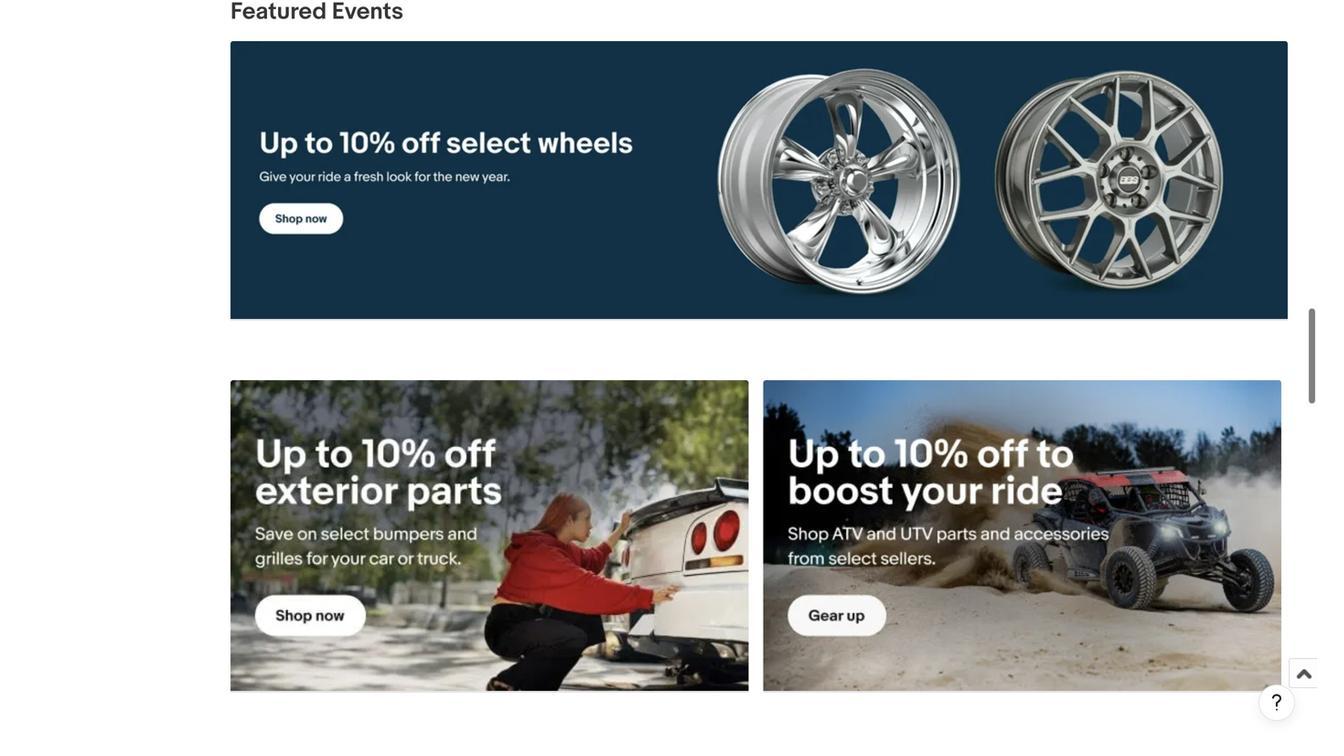 Task type: locate. For each thing, give the bounding box(es) containing it.
1 horizontal spatial none text field
[[763, 381, 1281, 693]]

up to 10% off atv and utv parts and accessories image
[[763, 381, 1281, 692]]

none text field up to 10% off atv and utv parts and accessories
[[763, 381, 1281, 693]]

2 none text field from the left
[[763, 381, 1281, 693]]

None text field
[[231, 381, 749, 693], [763, 381, 1281, 693]]

none text field the up to 10% off exterior parts
[[231, 381, 749, 693]]

0 horizontal spatial none text field
[[231, 381, 749, 693]]

up to 10% off exterior parts image
[[231, 381, 749, 692]]

None text field
[[231, 41, 1288, 320]]

1 none text field from the left
[[231, 381, 749, 693]]



Task type: describe. For each thing, give the bounding box(es) containing it.
help, opens dialogs image
[[1268, 694, 1286, 712]]

up to 10% off select wheels image
[[231, 41, 1288, 319]]



Task type: vqa. For each thing, say whether or not it's contained in the screenshot.
top text field
yes



